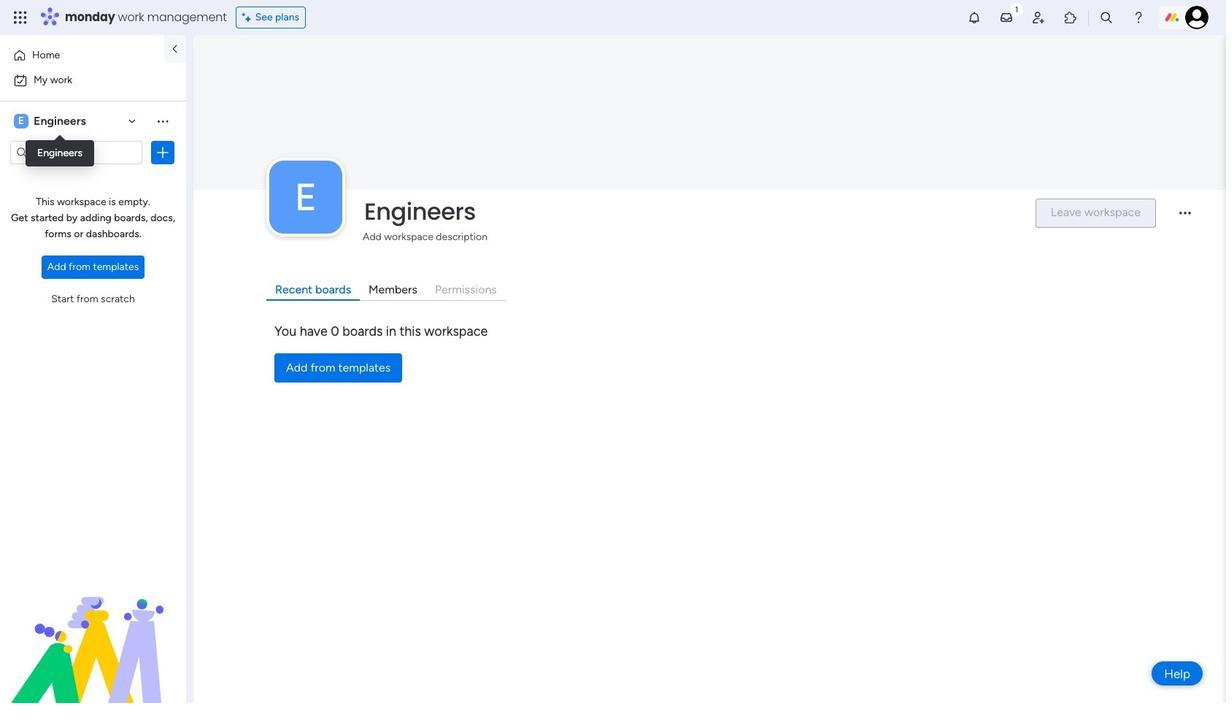 Task type: vqa. For each thing, say whether or not it's contained in the screenshot.
1 image
yes



Task type: locate. For each thing, give the bounding box(es) containing it.
None field
[[361, 196, 1024, 227]]

0 vertical spatial option
[[9, 44, 156, 67]]

option down select product icon
[[9, 44, 156, 67]]

option up workspace selection element
[[9, 69, 177, 92]]

option
[[9, 44, 156, 67], [9, 69, 177, 92]]

lottie animation image
[[0, 556, 186, 703]]

lottie animation element
[[0, 556, 186, 703]]

search everything image
[[1100, 10, 1114, 25]]

monday marketplace image
[[1064, 10, 1079, 25]]

Search in workspace field
[[31, 144, 122, 161]]

1 option from the top
[[9, 44, 156, 67]]

0 vertical spatial workspace image
[[14, 113, 28, 129]]

workspace image
[[14, 113, 28, 129], [269, 161, 343, 234]]

0 horizontal spatial workspace image
[[14, 113, 28, 129]]

1 vertical spatial option
[[9, 69, 177, 92]]

1 vertical spatial workspace image
[[269, 161, 343, 234]]

invite members image
[[1032, 10, 1047, 25]]

v2 ellipsis image
[[1180, 212, 1192, 224]]



Task type: describe. For each thing, give the bounding box(es) containing it.
select product image
[[13, 10, 28, 25]]

options image
[[156, 145, 170, 160]]

see plans image
[[242, 9, 255, 26]]

workspace selection element
[[14, 112, 88, 130]]

update feed image
[[1000, 10, 1014, 25]]

1 image
[[1011, 1, 1024, 17]]

jacob simon image
[[1186, 6, 1209, 29]]

help image
[[1132, 10, 1147, 25]]

workspace options image
[[156, 114, 170, 128]]

1 horizontal spatial workspace image
[[269, 161, 343, 234]]

workspace image inside workspace selection element
[[14, 113, 28, 129]]

2 option from the top
[[9, 69, 177, 92]]

notifications image
[[968, 10, 982, 25]]



